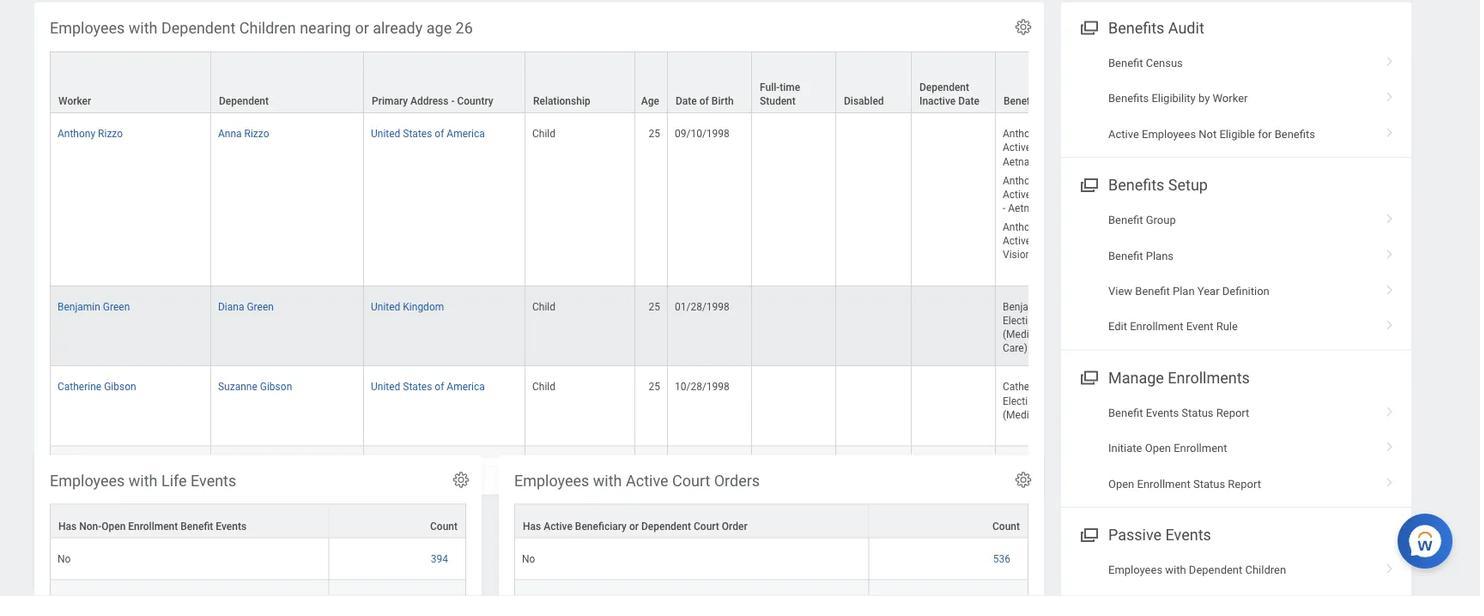 Task type: vqa. For each thing, say whether or not it's contained in the screenshot.
Benefit
yes



Task type: describe. For each thing, give the bounding box(es) containing it.
age column header
[[636, 51, 668, 114]]

on for benjamin green benefit elections active on 01/01/2016 (medical - bupa  private health care) (elect)
[[1079, 315, 1090, 327]]

no for employees with active court orders
[[522, 554, 535, 566]]

chevron right image for benefit group
[[1379, 208, 1402, 225]]

configure employees with dependent children nearing or already age 26 image
[[1014, 18, 1033, 37]]

benefit events status report
[[1109, 407, 1250, 420]]

disabled
[[844, 95, 884, 107]]

with for employees with dependent children
[[1166, 564, 1187, 577]]

suzanne
[[218, 381, 258, 393]]

elections for catherine gibson benefit elections active on 01/01/2023 (medical - aetna ppo) (elect)
[[1003, 395, 1045, 407]]

dependent inside dependent popup button
[[219, 95, 269, 107]]

age button
[[636, 52, 667, 112]]

catherine gibson
[[58, 381, 136, 393]]

initiate open enrollment
[[1109, 442, 1228, 455]]

student
[[760, 95, 796, 107]]

service
[[1034, 248, 1068, 260]]

green for benjamin green benefit elections active on 01/01/2016 (medical - bupa  private health care) (elect)
[[1049, 301, 1076, 313]]

or inside popup button
[[630, 521, 639, 533]]

worker inside "popup button"
[[58, 95, 91, 107]]

anna rizzo
[[218, 128, 269, 140]]

394
[[431, 554, 448, 566]]

anthony for anthony rizzo benefit elections active on 01/01/2023 (dental - aetna ppo) (elect) anthony rizzo benefit elections active on 01/01/2023 (medical - aetna ppo) (elect)
[[1003, 128, 1041, 140]]

- for catherine gibson benefit elections active on 01/01/2023 (medical - aetna ppo) (elect)
[[1046, 409, 1048, 421]]

date inside column header
[[676, 95, 697, 107]]

elections inside popup button
[[1039, 95, 1082, 107]]

child for 10/28/1998
[[533, 381, 556, 393]]

with for employees with life events
[[129, 472, 158, 490]]

rizzo for anthony rizzo benefit elections active on 01/01/2023 (dental - aetna ppo) (elect) anthony rizzo benefit elections active on 01/01/2023 (medical - aetna ppo) (elect)
[[1044, 128, 1069, 140]]

active inside catherine gibson benefit elections active on 01/01/2023 (medical - aetna ppo) (elect)
[[1048, 395, 1076, 407]]

elections for anthony rizzo benefit elections active on 01/01/2023 (vision - vision service plan vsp) (elect)
[[1106, 221, 1148, 233]]

menu group image for benefits setup
[[1077, 173, 1100, 196]]

row containing has active beneficiary or dependent court order
[[514, 505, 1029, 539]]

employees with active court orders element
[[499, 456, 1044, 597]]

items selected list
[[1003, 124, 1150, 275]]

25 for 09/10/1998
[[649, 128, 661, 140]]

(elect) inside benjamin green benefit elections active on 01/01/2016 (medical - bupa  private health care) (elect)
[[1031, 342, 1060, 354]]

view more ...
[[510, 476, 569, 488]]

relationship
[[533, 95, 591, 107]]

event
[[1187, 321, 1214, 333]]

initiate open enrollment link
[[1062, 431, 1412, 467]]

children for employees with dependent children nearing or already age 26
[[239, 19, 296, 37]]

active inside "anthony rizzo benefit elections active on 01/01/2023 (vision - vision service plan vsp) (elect)"
[[1003, 235, 1032, 247]]

menu group image for passive events
[[1077, 523, 1100, 546]]

kingdom
[[403, 301, 444, 313]]

initiate
[[1109, 442, 1143, 455]]

benjamin for benjamin green benefit elections active on 01/01/2016 (medical - bupa  private health care) (elect)
[[1003, 301, 1046, 313]]

on up anthony rizzo benefit elections active on 01/01/2023 (vision - vision service plan vsp) (elect) element
[[1034, 188, 1046, 200]]

1 horizontal spatial worker
[[1213, 92, 1248, 105]]

report for benefit events status report
[[1217, 407, 1250, 420]]

0 vertical spatial court
[[673, 472, 711, 490]]

united for green
[[371, 301, 401, 313]]

has active beneficiary or dependent court order button
[[515, 506, 869, 538]]

child for 09/10/1998
[[533, 128, 556, 140]]

list for benefits audit
[[1062, 45, 1412, 152]]

has non-open enrollment benefit events
[[58, 521, 247, 533]]

active employees not eligible for benefits
[[1109, 128, 1316, 140]]

country
[[457, 95, 494, 107]]

order
[[722, 521, 748, 533]]

(elect) up anthony rizzo benefit elections active on 01/01/2023 (vision - vision service plan vsp) (elect) element
[[1064, 202, 1094, 214]]

of inside popup button
[[700, 95, 709, 107]]

dependent inactive date
[[920, 81, 980, 107]]

anthony rizzo
[[58, 128, 123, 140]]

anna rizzo link
[[218, 124, 269, 140]]

benefit up (vision
[[1109, 214, 1144, 227]]

rizzo down anthony rizzo benefit elections active on 01/01/2023 (dental - aetna ppo) (elect) element at top right
[[1044, 174, 1069, 186]]

diana
[[218, 301, 244, 313]]

beneficiary
[[575, 521, 627, 533]]

configure employees with active court orders image
[[1014, 471, 1033, 490]]

plans
[[1146, 249, 1174, 262]]

diana green link
[[218, 298, 274, 313]]

events inside has non-open enrollment benefit events popup button
[[216, 521, 247, 533]]

dependent button
[[211, 52, 363, 112]]

benefit right dependent inactive date column header
[[1004, 95, 1037, 107]]

benefit down anthony rizzo benefit elections active on 01/01/2023 (dental - aetna ppo) (elect) element at top right
[[1071, 174, 1103, 186]]

01/01/2023 for (vision
[[1048, 235, 1103, 247]]

benefit elections button
[[996, 52, 1157, 112]]

by
[[1199, 92, 1210, 105]]

open enrollment status report
[[1109, 478, 1262, 491]]

suzanne gibson
[[218, 381, 292, 393]]

age
[[427, 19, 452, 37]]

1 vertical spatial ppo)
[[1038, 202, 1062, 214]]

aetna for catherine
[[1051, 409, 1078, 421]]

benefits for benefits setup
[[1109, 176, 1165, 194]]

benefit inside "link"
[[1136, 285, 1171, 298]]

enrollments
[[1168, 369, 1250, 387]]

list for benefits setup
[[1062, 203, 1412, 345]]

catherine for catherine gibson benefit elections active on 01/01/2023 (medical - aetna ppo) (elect)
[[1003, 381, 1047, 393]]

relationship button
[[526, 52, 635, 112]]

catherine gibson benefit elections active on 01/01/2023 (medical - aetna ppo) (elect) element
[[1003, 378, 1148, 421]]

date of birth
[[676, 95, 734, 107]]

2 child from the top
[[533, 301, 556, 313]]

01/01/2023 for (dental
[[1048, 141, 1103, 153]]

count for employees with life events
[[430, 521, 458, 533]]

nearing
[[300, 19, 351, 37]]

inactive
[[920, 95, 956, 107]]

gibson for suzanne gibson
[[260, 381, 292, 393]]

employees with life events element
[[34, 456, 482, 597]]

employees with dependent children
[[1109, 564, 1287, 577]]

chevron right image for active employees not eligible for benefits
[[1379, 121, 1402, 139]]

more
[[535, 476, 558, 488]]

anthony down anthony rizzo benefit elections active on 01/01/2023 (dental - aetna ppo) (elect) element at top right
[[1003, 174, 1041, 186]]

rizzo for anna rizzo
[[244, 128, 269, 140]]

anthony rizzo benefit elections active on 01/01/2023 (dental - aetna ppo) (elect) element
[[1003, 124, 1148, 167]]

2 child element from the top
[[533, 298, 556, 313]]

benefit inside "anthony rizzo benefit elections active on 01/01/2023 (vision - vision service plan vsp) (elect)"
[[1071, 221, 1103, 233]]

chevron right image for edit enrollment event rule
[[1379, 315, 1402, 332]]

has active beneficiary or dependent court order
[[523, 521, 748, 533]]

enrollment right edit
[[1131, 321, 1184, 333]]

(elect) inside "anthony rizzo benefit elections active on 01/01/2023 (vision - vision service plan vsp) (elect)"
[[1118, 248, 1148, 260]]

01/01/2016
[[1093, 315, 1148, 327]]

dependent inside employees with dependent children link
[[1189, 564, 1243, 577]]

eligibility
[[1152, 92, 1196, 105]]

benefit group
[[1109, 214, 1176, 227]]

25 for 01/28/1998
[[649, 301, 661, 313]]

employees for employees with life events
[[50, 472, 125, 490]]

menu group image for benefits audit
[[1077, 15, 1100, 38]]

benefits for benefits audit
[[1109, 19, 1165, 37]]

(dental
[[1106, 141, 1139, 153]]

536
[[994, 554, 1011, 566]]

01/01/2023 for (medical
[[1093, 395, 1148, 407]]

ppo) for gibson
[[1080, 409, 1104, 421]]

worker column header
[[50, 51, 211, 114]]

benefit plans
[[1109, 249, 1174, 262]]

...
[[561, 476, 569, 488]]

2 horizontal spatial open
[[1146, 442, 1172, 455]]

(medical for catherine gibson benefit elections active on 01/01/2023 (medical - aetna ppo) (elect)
[[1003, 409, 1043, 421]]

address
[[411, 95, 449, 107]]

aetna for anthony
[[1003, 155, 1030, 167]]

chevron right image for benefits eligibility by worker
[[1379, 86, 1402, 103]]

green for diana green
[[247, 301, 274, 313]]

bupa
[[1051, 329, 1074, 341]]

united states of america link for gibson
[[371, 378, 485, 393]]

setup
[[1169, 176, 1208, 194]]

benefit plans link
[[1062, 238, 1412, 274]]

has for employees with life events
[[58, 521, 77, 533]]

anthony rizzo benefit elections active on 01/01/2023 (vision - vision service plan vsp) (elect) element
[[1003, 217, 1148, 260]]

benefits right for
[[1275, 128, 1316, 140]]

benefit census link
[[1062, 45, 1412, 81]]

active employees not eligible for benefits link
[[1062, 116, 1412, 152]]

open enrollment status report link
[[1062, 467, 1412, 502]]

(elect) inside catherine gibson benefit elections active on 01/01/2023 (medical - aetna ppo) (elect)
[[1107, 409, 1136, 421]]

with for employees with active court orders
[[593, 472, 622, 490]]

anthony for anthony rizzo
[[58, 128, 95, 140]]

children for employees with dependent children
[[1246, 564, 1287, 577]]

rizzo for anthony rizzo
[[98, 128, 123, 140]]

gibson for catherine gibson
[[104, 381, 136, 393]]

care)
[[1003, 342, 1028, 354]]

benjamin for benjamin green
[[58, 301, 100, 313]]

chevron right image for benefit plans
[[1379, 243, 1402, 261]]

for
[[1258, 128, 1273, 140]]

life
[[161, 472, 187, 490]]

benefit inside 'link'
[[1109, 56, 1144, 69]]

full-time student button
[[752, 52, 836, 112]]

report for open enrollment status report
[[1229, 478, 1262, 491]]

on for anthony rizzo benefit elections active on 01/01/2023 (vision - vision service plan vsp) (elect)
[[1034, 235, 1046, 247]]

elections down (dental
[[1106, 174, 1148, 186]]

536 button
[[994, 553, 1014, 567]]

gibson for catherine gibson benefit elections active on 01/01/2023 (medical - aetna ppo) (elect)
[[1050, 381, 1082, 393]]

benefits eligibility by worker
[[1109, 92, 1248, 105]]

benefit down benefit elections popup button
[[1071, 128, 1103, 140]]

united states of america for anna rizzo
[[371, 128, 485, 140]]

primary address - country column header
[[364, 51, 526, 114]]

full-
[[760, 81, 780, 93]]

anthony rizzo link
[[58, 124, 123, 140]]

birth
[[712, 95, 734, 107]]

date of birth column header
[[668, 51, 752, 114]]

disabled button
[[837, 52, 911, 112]]

court inside popup button
[[694, 521, 720, 533]]



Task type: locate. For each thing, give the bounding box(es) containing it.
0 horizontal spatial date
[[676, 95, 697, 107]]

dependent
[[161, 19, 236, 37], [920, 81, 970, 93], [219, 95, 269, 107], [642, 521, 691, 533], [1189, 564, 1243, 577]]

rizzo down benefit elections
[[1044, 128, 1069, 140]]

report up initiate open enrollment link on the right bottom of the page
[[1217, 407, 1250, 420]]

plan left 'year'
[[1173, 285, 1195, 298]]

benefit elections
[[1004, 95, 1082, 107]]

count for employees with active court orders
[[993, 521, 1020, 533]]

0 vertical spatial children
[[239, 19, 296, 37]]

benefit census
[[1109, 56, 1183, 69]]

- for benjamin green benefit elections active on 01/01/2016 (medical - bupa  private health care) (elect)
[[1046, 329, 1048, 341]]

2 vertical spatial united
[[371, 381, 401, 393]]

1 vertical spatial menu group image
[[1077, 366, 1100, 389]]

america for rizzo
[[447, 128, 485, 140]]

disabled column header
[[837, 51, 912, 114]]

catherine
[[58, 381, 102, 393], [1003, 381, 1047, 393]]

1 child element from the top
[[533, 124, 556, 140]]

benefit group link
[[1062, 203, 1412, 238]]

benjamin green benefit elections active on 01/01/2016 (medical - bupa  private health care) (elect) element
[[1003, 298, 1148, 354]]

1 gibson from the left
[[104, 381, 136, 393]]

6 chevron right image from the top
[[1379, 594, 1402, 597]]

benefit down private
[[1084, 381, 1117, 393]]

on up private
[[1079, 315, 1090, 327]]

1 vertical spatial status
[[1194, 478, 1226, 491]]

1 vertical spatial states
[[403, 381, 432, 393]]

no for employees with life events
[[58, 554, 71, 566]]

3 child element from the top
[[533, 378, 556, 393]]

court up has active beneficiary or dependent court order popup button
[[673, 472, 711, 490]]

definition
[[1223, 285, 1270, 298]]

date inside dependent inactive date
[[959, 95, 980, 107]]

1 vertical spatial list
[[1062, 203, 1412, 345]]

anthony down benefit elections
[[1003, 128, 1041, 140]]

benjamin green link
[[58, 298, 130, 313]]

elections
[[1039, 95, 1082, 107], [1106, 128, 1148, 140], [1106, 174, 1148, 186], [1106, 221, 1148, 233], [1003, 315, 1045, 327], [1003, 395, 1045, 407]]

anthony
[[58, 128, 95, 140], [1003, 128, 1041, 140], [1003, 174, 1041, 186], [1003, 221, 1041, 233]]

row containing catherine gibson
[[50, 367, 1242, 447]]

3 chevron right image from the top
[[1379, 279, 1402, 296]]

ppo) up anthony rizzo benefit elections active on 01/01/2023 (vision - vision service plan vsp) (elect) element
[[1038, 202, 1062, 214]]

elections up (dental
[[1106, 128, 1148, 140]]

4 chevron right image from the top
[[1379, 315, 1402, 332]]

benefits up benefit group
[[1109, 176, 1165, 194]]

0 vertical spatial child element
[[533, 124, 556, 140]]

1 has from the left
[[58, 521, 77, 533]]

0 vertical spatial report
[[1217, 407, 1250, 420]]

1 vertical spatial 25
[[649, 301, 661, 313]]

row
[[50, 51, 1242, 114], [50, 113, 1242, 286], [50, 286, 1242, 367], [50, 367, 1242, 447], [50, 447, 1242, 587], [50, 505, 466, 539], [514, 505, 1029, 539], [50, 539, 466, 581], [514, 539, 1029, 581], [50, 581, 466, 597], [514, 581, 1029, 597]]

2 vertical spatial 25
[[649, 381, 661, 393]]

1 horizontal spatial catherine
[[1003, 381, 1047, 393]]

1 menu group image from the top
[[1077, 15, 1100, 38]]

menu group image left the passive
[[1077, 523, 1100, 546]]

benjamin green benefit elections active on 01/01/2016 (medical - bupa  private health care) (elect)
[[1003, 301, 1148, 354]]

1 chevron right image from the top
[[1379, 50, 1402, 68]]

on for anthony rizzo benefit elections active on 01/01/2023 (dental - aetna ppo) (elect) anthony rizzo benefit elections active on 01/01/2023 (medical - aetna ppo) (elect)
[[1034, 141, 1046, 153]]

count button for employees with life events
[[329, 506, 466, 538]]

anthony rizzo benefit elections active on 01/01/2023 (dental - aetna ppo) (elect) anthony rizzo benefit elections active on 01/01/2023 (medical - aetna ppo) (elect)
[[1003, 128, 1148, 214]]

chevron right image inside open enrollment status report link
[[1379, 472, 1402, 489]]

1 horizontal spatial or
[[630, 521, 639, 533]]

status for enrollment
[[1194, 478, 1226, 491]]

chevron right image inside employees with dependent children link
[[1379, 558, 1402, 576]]

audit
[[1169, 19, 1205, 37]]

with left life
[[129, 472, 158, 490]]

catherine for catherine gibson
[[58, 381, 102, 393]]

1 horizontal spatial date
[[959, 95, 980, 107]]

view inside "link"
[[1109, 285, 1133, 298]]

count inside 'employees with active court orders' element
[[993, 521, 1020, 533]]

2 chevron right image from the top
[[1379, 243, 1402, 261]]

chevron right image inside benefit group link
[[1379, 208, 1402, 225]]

0 horizontal spatial has
[[58, 521, 77, 533]]

has inside "employees with life events" element
[[58, 521, 77, 533]]

benefit inside "employees with life events" element
[[181, 521, 213, 533]]

0 vertical spatial aetna
[[1003, 155, 1030, 167]]

edit enrollment event rule
[[1109, 321, 1238, 333]]

united for gibson
[[371, 381, 401, 393]]

26
[[456, 19, 473, 37]]

employees with dependent children link
[[1062, 553, 1412, 589]]

status down initiate open enrollment link on the right bottom of the page
[[1194, 478, 1226, 491]]

count button up 536
[[870, 506, 1028, 538]]

on
[[1034, 141, 1046, 153], [1034, 188, 1046, 200], [1034, 235, 1046, 247], [1079, 315, 1090, 327], [1079, 395, 1090, 407]]

elections inside catherine gibson benefit elections active on 01/01/2023 (medical - aetna ppo) (elect)
[[1003, 395, 1045, 407]]

or
[[355, 19, 369, 37], [630, 521, 639, 533]]

rizzo down worker column header on the top left of page
[[98, 128, 123, 140]]

elections inside "anthony rizzo benefit elections active on 01/01/2023 (vision - vision service plan vsp) (elect)"
[[1106, 221, 1148, 233]]

on inside benjamin green benefit elections active on 01/01/2016 (medical - bupa  private health care) (elect)
[[1079, 315, 1090, 327]]

list
[[1062, 45, 1412, 152], [1062, 203, 1412, 345], [1062, 396, 1412, 502]]

elections for anthony rizzo benefit elections active on 01/01/2023 (dental - aetna ppo) (elect) anthony rizzo benefit elections active on 01/01/2023 (medical - aetna ppo) (elect)
[[1106, 128, 1148, 140]]

25 down age
[[649, 128, 661, 140]]

1 list from the top
[[1062, 45, 1412, 152]]

2 date from the left
[[959, 95, 980, 107]]

benefit inside benjamin green benefit elections active on 01/01/2016 (medical - bupa  private health care) (elect)
[[1078, 301, 1110, 313]]

worker right by
[[1213, 92, 1248, 105]]

benjamin inside benjamin green benefit elections active on 01/01/2016 (medical - bupa  private health care) (elect)
[[1003, 301, 1046, 313]]

with down passive events
[[1166, 564, 1187, 577]]

0 horizontal spatial benjamin
[[58, 301, 100, 313]]

court left order
[[694, 521, 720, 533]]

gibson down bupa at the right bottom of page
[[1050, 381, 1082, 393]]

ppo) for rizzo
[[1033, 155, 1056, 167]]

benefits for benefits eligibility by worker
[[1109, 92, 1149, 105]]

green up catherine gibson link
[[103, 301, 130, 313]]

0 horizontal spatial or
[[355, 19, 369, 37]]

1 benjamin from the left
[[58, 301, 100, 313]]

worker button
[[51, 52, 210, 112]]

0 vertical spatial 25
[[649, 128, 661, 140]]

list for manage enrollments
[[1062, 396, 1412, 502]]

row containing has non-open enrollment benefit events
[[50, 505, 466, 539]]

rizzo up "service"
[[1044, 221, 1069, 233]]

anthony rizzo benefit elections active on 01/01/2023 (vision - vision service plan vsp) (elect)
[[1003, 221, 1148, 260]]

2 united states of america from the top
[[371, 381, 485, 393]]

2 america from the top
[[447, 381, 485, 393]]

of down primary address - country
[[435, 128, 444, 140]]

count inside "employees with life events" element
[[430, 521, 458, 533]]

0 vertical spatial united states of america
[[371, 128, 485, 140]]

1 vertical spatial child element
[[533, 298, 556, 313]]

with for employees with dependent children nearing or already age 26
[[129, 19, 158, 37]]

dependent inactive date button
[[912, 52, 995, 112]]

0 vertical spatial view
[[1109, 285, 1133, 298]]

(elect) up anthony rizzo benefit elections active on 01/01/2023 (medical - aetna ppo) (elect) element
[[1059, 155, 1089, 167]]

view inside 'employees with dependent children nearing or already age 26' element
[[510, 476, 532, 488]]

1 count button from the left
[[329, 506, 466, 538]]

0 vertical spatial or
[[355, 19, 369, 37]]

status for events
[[1182, 407, 1214, 420]]

children inside list
[[1246, 564, 1287, 577]]

chevron right image for employees with dependent children
[[1379, 558, 1402, 576]]

manage
[[1109, 369, 1165, 387]]

1 vertical spatial open
[[1109, 478, 1135, 491]]

employees for employees with dependent children
[[1109, 564, 1163, 577]]

chevron right image for open enrollment status report
[[1379, 472, 1402, 489]]

child element for 09/10/1998
[[533, 124, 556, 140]]

worker up anthony rizzo link
[[58, 95, 91, 107]]

0 vertical spatial open
[[1146, 442, 1172, 455]]

chevron right image inside view benefit plan year definition "link"
[[1379, 279, 1402, 296]]

america for gibson
[[447, 381, 485, 393]]

united states of america down the 'kingdom'
[[371, 381, 485, 393]]

green up bupa at the right bottom of page
[[1049, 301, 1076, 313]]

view benefit plan year definition
[[1109, 285, 1270, 298]]

1 vertical spatial plan
[[1173, 285, 1195, 298]]

united left the 'kingdom'
[[371, 301, 401, 313]]

time
[[780, 81, 801, 93]]

cell
[[752, 113, 837, 286], [837, 113, 912, 286], [912, 113, 996, 286], [752, 286, 837, 367], [837, 286, 912, 367], [912, 286, 996, 367], [752, 367, 837, 447], [837, 367, 912, 447], [912, 367, 996, 447], [50, 447, 211, 587], [211, 447, 364, 587], [364, 447, 526, 587], [526, 447, 636, 587], [636, 447, 668, 587], [668, 447, 752, 587], [752, 447, 837, 587], [837, 447, 912, 587], [912, 447, 996, 587], [996, 447, 1158, 587], [50, 581, 329, 597], [329, 581, 466, 597], [514, 581, 870, 597], [870, 581, 1029, 597]]

menu group image down private
[[1077, 366, 1100, 389]]

1 horizontal spatial gibson
[[260, 381, 292, 393]]

menu group image up benefit elections popup button
[[1077, 15, 1100, 38]]

(elect) down bupa at the right bottom of page
[[1031, 342, 1060, 354]]

3 chevron right image from the top
[[1379, 208, 1402, 225]]

5 chevron right image from the top
[[1379, 401, 1402, 418]]

0 horizontal spatial gibson
[[104, 381, 136, 393]]

dependent inactive date column header
[[912, 51, 996, 114]]

benefit down (vision
[[1109, 249, 1144, 262]]

2 vertical spatial list
[[1062, 396, 1412, 502]]

chevron right image inside benefit events status report "link"
[[1379, 401, 1402, 418]]

has left non-
[[58, 521, 77, 533]]

no inside "employees with life events" element
[[58, 554, 71, 566]]

0 horizontal spatial green
[[103, 301, 130, 313]]

(medical for benjamin green benefit elections active on 01/01/2016 (medical - bupa  private health care) (elect)
[[1003, 329, 1043, 341]]

0 vertical spatial child
[[533, 128, 556, 140]]

0 vertical spatial status
[[1182, 407, 1214, 420]]

row containing full-time student
[[50, 51, 1242, 114]]

anthony down worker column header on the top left of page
[[58, 128, 95, 140]]

list containing benefit group
[[1062, 203, 1412, 345]]

1 vertical spatial aetna
[[1009, 202, 1035, 214]]

has for employees with active court orders
[[523, 521, 541, 533]]

25 for 10/28/1998
[[649, 381, 661, 393]]

1 child from the top
[[533, 128, 556, 140]]

worker
[[1213, 92, 1248, 105], [58, 95, 91, 107]]

united for rizzo
[[371, 128, 401, 140]]

- inside popup button
[[451, 95, 455, 107]]

2 vertical spatial ppo)
[[1080, 409, 1104, 421]]

eligible
[[1220, 128, 1256, 140]]

-
[[451, 95, 455, 107], [1141, 141, 1144, 153], [1003, 202, 1006, 214], [1140, 235, 1143, 247], [1046, 329, 1048, 341], [1046, 409, 1048, 421]]

3 list from the top
[[1062, 396, 1412, 502]]

benefits audit
[[1109, 19, 1205, 37]]

2 count from the left
[[993, 521, 1020, 533]]

0 horizontal spatial no
[[58, 554, 71, 566]]

1 count from the left
[[430, 521, 458, 533]]

date right age
[[676, 95, 697, 107]]

01/01/2023 up anthony rizzo benefit elections active on 01/01/2023 (vision - vision service plan vsp) (elect) element
[[1048, 188, 1103, 200]]

1 horizontal spatial has
[[523, 521, 541, 533]]

1 horizontal spatial green
[[247, 301, 274, 313]]

view left more
[[510, 476, 532, 488]]

5 chevron right image from the top
[[1379, 558, 1402, 576]]

events inside benefit events status report "link"
[[1146, 407, 1179, 420]]

configure employees with life events image
[[452, 471, 471, 490]]

enrollment down initiate open enrollment
[[1138, 478, 1191, 491]]

0 vertical spatial (medical
[[1106, 188, 1145, 200]]

2 25 from the top
[[649, 301, 661, 313]]

benefit inside "link"
[[1109, 407, 1144, 420]]

1 date from the left
[[676, 95, 697, 107]]

(medical inside catherine gibson benefit elections active on 01/01/2023 (medical - aetna ppo) (elect)
[[1003, 409, 1043, 421]]

row containing benjamin green
[[50, 286, 1242, 367]]

(vision
[[1106, 235, 1138, 247]]

0 horizontal spatial view
[[510, 476, 532, 488]]

09/10/1998
[[675, 128, 730, 140]]

united states of america link down address
[[371, 124, 485, 140]]

view for view more ...
[[510, 476, 532, 488]]

2 chevron right image from the top
[[1379, 121, 1402, 139]]

1 horizontal spatial benjamin
[[1003, 301, 1046, 313]]

employees with dependent children list
[[1062, 553, 1412, 597]]

united states of america link down the 'kingdom'
[[371, 378, 485, 393]]

age
[[641, 95, 660, 107]]

green inside benjamin green benefit elections active on 01/01/2016 (medical - bupa  private health care) (elect)
[[1049, 301, 1076, 313]]

benefits up benefit census
[[1109, 19, 1165, 37]]

1 horizontal spatial no
[[522, 554, 535, 566]]

elections inside benjamin green benefit elections active on 01/01/2016 (medical - bupa  private health care) (elect)
[[1003, 315, 1045, 327]]

open right initiate
[[1146, 442, 1172, 455]]

aetna
[[1003, 155, 1030, 167], [1009, 202, 1035, 214], [1051, 409, 1078, 421]]

employees with active court orders
[[514, 472, 760, 490]]

1 25 from the top
[[649, 128, 661, 140]]

on down benefit elections
[[1034, 141, 1046, 153]]

plan left "vsp)"
[[1070, 248, 1091, 260]]

0 vertical spatial united states of america link
[[371, 124, 485, 140]]

menu group image
[[1077, 15, 1100, 38], [1077, 523, 1100, 546]]

no inside 'employees with active court orders' element
[[522, 554, 535, 566]]

gibson inside catherine gibson benefit elections active on 01/01/2023 (medical - aetna ppo) (elect)
[[1050, 381, 1082, 393]]

united down united kingdom
[[371, 381, 401, 393]]

0 horizontal spatial worker
[[58, 95, 91, 107]]

0 horizontal spatial plan
[[1070, 248, 1091, 260]]

view
[[1109, 285, 1133, 298], [510, 476, 532, 488]]

events
[[1146, 407, 1179, 420], [191, 472, 236, 490], [216, 521, 247, 533], [1166, 527, 1212, 545]]

01/01/2023 inside "anthony rizzo benefit elections active on 01/01/2023 (vision - vision service plan vsp) (elect)"
[[1048, 235, 1103, 247]]

count
[[430, 521, 458, 533], [993, 521, 1020, 533]]

(medical up care)
[[1003, 329, 1043, 341]]

chevron right image inside benefit plans link
[[1379, 243, 1402, 261]]

primary address - country
[[372, 95, 494, 107]]

menu group image down anthony rizzo benefit elections active on 01/01/2023 (dental - aetna ppo) (elect) element at top right
[[1077, 173, 1100, 196]]

2 green from the left
[[247, 301, 274, 313]]

full-time student
[[760, 81, 801, 107]]

2 vertical spatial open
[[101, 521, 126, 533]]

on inside "anthony rizzo benefit elections active on 01/01/2023 (vision - vision service plan vsp) (elect)"
[[1034, 235, 1046, 247]]

2 gibson from the left
[[260, 381, 292, 393]]

2 vertical spatial (medical
[[1003, 409, 1043, 421]]

- for anthony rizzo benefit elections active on 01/01/2023 (dental - aetna ppo) (elect) anthony rizzo benefit elections active on 01/01/2023 (medical - aetna ppo) (elect)
[[1141, 141, 1144, 153]]

0 vertical spatial menu group image
[[1077, 15, 1100, 38]]

plan inside "link"
[[1173, 285, 1195, 298]]

benefit up initiate
[[1109, 407, 1144, 420]]

menu group image for manage enrollments
[[1077, 366, 1100, 389]]

2 list from the top
[[1062, 203, 1412, 345]]

1 chevron right image from the top
[[1379, 86, 1402, 103]]

open inside popup button
[[101, 521, 126, 533]]

enrollment inside popup button
[[128, 521, 178, 533]]

catherine inside catherine gibson benefit elections active on 01/01/2023 (medical - aetna ppo) (elect)
[[1003, 381, 1047, 393]]

1 horizontal spatial plan
[[1173, 285, 1195, 298]]

chevron right image for benefit events status report
[[1379, 401, 1402, 418]]

(medical inside benjamin green benefit elections active on 01/01/2016 (medical - bupa  private health care) (elect)
[[1003, 329, 1043, 341]]

full-time student column header
[[752, 51, 837, 114]]

dependent inside has active beneficiary or dependent court order popup button
[[642, 521, 691, 533]]

or left already at the left top of page
[[355, 19, 369, 37]]

employees down eligibility at the right of the page
[[1142, 128, 1197, 140]]

3 united from the top
[[371, 381, 401, 393]]

states for gibson
[[403, 381, 432, 393]]

catherine down care)
[[1003, 381, 1047, 393]]

(medical up benefit group
[[1106, 188, 1145, 200]]

1 vertical spatial america
[[447, 381, 485, 393]]

group
[[1146, 214, 1176, 227]]

employees down the passive
[[1109, 564, 1163, 577]]

chevron right image inside edit enrollment event rule link
[[1379, 315, 1402, 332]]

open down initiate
[[1109, 478, 1135, 491]]

employees up non-
[[50, 472, 125, 490]]

25 left 01/28/1998
[[649, 301, 661, 313]]

active inside benjamin green benefit elections active on 01/01/2016 (medical - bupa  private health care) (elect)
[[1048, 315, 1076, 327]]

0 horizontal spatial catherine
[[58, 381, 102, 393]]

view more ... link
[[34, 467, 1044, 495]]

0 vertical spatial states
[[403, 128, 432, 140]]

of for 09/10/1998
[[435, 128, 444, 140]]

employees for employees with active court orders
[[514, 472, 590, 490]]

1 states from the top
[[403, 128, 432, 140]]

green for benjamin green
[[103, 301, 130, 313]]

1 vertical spatial (medical
[[1003, 329, 1043, 341]]

orders
[[714, 472, 760, 490]]

1 menu group image from the top
[[1077, 173, 1100, 196]]

on inside catherine gibson benefit elections active on 01/01/2023 (medical - aetna ppo) (elect)
[[1079, 395, 1090, 407]]

394 button
[[431, 553, 451, 567]]

2 menu group image from the top
[[1077, 366, 1100, 389]]

2 vertical spatial aetna
[[1051, 409, 1078, 421]]

(medical up configure employees with active court orders icon
[[1003, 409, 1043, 421]]

25 left the 10/28/1998
[[649, 381, 661, 393]]

2 horizontal spatial gibson
[[1050, 381, 1082, 393]]

2 no from the left
[[522, 554, 535, 566]]

ppo) inside catherine gibson benefit elections active on 01/01/2023 (medical - aetna ppo) (elect)
[[1080, 409, 1104, 421]]

benefit left census
[[1109, 56, 1144, 69]]

1 horizontal spatial view
[[1109, 285, 1133, 298]]

anthony for anthony rizzo benefit elections active on 01/01/2023 (vision - vision service plan vsp) (elect)
[[1003, 221, 1041, 233]]

benefit down life
[[181, 521, 213, 533]]

2 united states of america link from the top
[[371, 378, 485, 393]]

2 benjamin from the left
[[1003, 301, 1046, 313]]

2 horizontal spatial green
[[1049, 301, 1076, 313]]

1 united states of america from the top
[[371, 128, 485, 140]]

employees with dependent children nearing or already age 26
[[50, 19, 473, 37]]

1 vertical spatial united
[[371, 301, 401, 313]]

of
[[700, 95, 709, 107], [435, 128, 444, 140], [435, 381, 444, 393]]

united kingdom link
[[371, 298, 444, 313]]

plan inside "anthony rizzo benefit elections active on 01/01/2023 (vision - vision service plan vsp) (elect)"
[[1070, 248, 1091, 260]]

benefit up private
[[1078, 301, 1110, 313]]

view for view benefit plan year definition
[[1109, 285, 1133, 298]]

benefit events status report link
[[1062, 396, 1412, 431]]

count up the 394 "button"
[[430, 521, 458, 533]]

2 vertical spatial of
[[435, 381, 444, 393]]

has inside 'employees with active court orders' element
[[523, 521, 541, 533]]

plan
[[1070, 248, 1091, 260], [1173, 285, 1195, 298]]

1 horizontal spatial count button
[[870, 506, 1028, 538]]

1 vertical spatial united states of america
[[371, 381, 485, 393]]

0 horizontal spatial children
[[239, 19, 296, 37]]

1 vertical spatial or
[[630, 521, 639, 533]]

has down 'view more ...'
[[523, 521, 541, 533]]

chevron right image inside initiate open enrollment link
[[1379, 436, 1402, 454]]

10/28/1998
[[675, 381, 730, 393]]

active inside popup button
[[544, 521, 573, 533]]

chevron right image
[[1379, 86, 1402, 103], [1379, 121, 1402, 139], [1379, 208, 1402, 225], [1379, 315, 1402, 332], [1379, 401, 1402, 418], [1379, 472, 1402, 489]]

0 horizontal spatial open
[[101, 521, 126, 533]]

elections up care)
[[1003, 315, 1045, 327]]

2 count button from the left
[[870, 506, 1028, 538]]

child element for 10/28/1998
[[533, 378, 556, 393]]

suzanne gibson link
[[218, 378, 292, 393]]

with inside list
[[1166, 564, 1187, 577]]

1 united from the top
[[371, 128, 401, 140]]

aetna inside catherine gibson benefit elections active on 01/01/2023 (medical - aetna ppo) (elect)
[[1051, 409, 1078, 421]]

anthony inside "anthony rizzo benefit elections active on 01/01/2023 (vision - vision service plan vsp) (elect)"
[[1003, 221, 1041, 233]]

employees up "worker" "popup button"
[[50, 19, 125, 37]]

employees for employees with dependent children nearing or already age 26
[[50, 19, 125, 37]]

aetna down benefit elections
[[1003, 155, 1030, 167]]

- for anthony rizzo benefit elections active on 01/01/2023 (vision - vision service plan vsp) (elect)
[[1140, 235, 1143, 247]]

2 vertical spatial child
[[533, 381, 556, 393]]

1 vertical spatial united states of america link
[[371, 378, 485, 393]]

united states of america for suzanne gibson
[[371, 381, 485, 393]]

united states of america link for rizzo
[[371, 124, 485, 140]]

report
[[1217, 407, 1250, 420], [1229, 478, 1262, 491]]

0 vertical spatial plan
[[1070, 248, 1091, 260]]

census
[[1146, 56, 1183, 69]]

benefits setup
[[1109, 176, 1208, 194]]

1 vertical spatial view
[[510, 476, 532, 488]]

0 vertical spatial ppo)
[[1033, 155, 1056, 167]]

1 vertical spatial children
[[1246, 564, 1287, 577]]

united
[[371, 128, 401, 140], [371, 301, 401, 313], [371, 381, 401, 393]]

2 menu group image from the top
[[1077, 523, 1100, 546]]

0 horizontal spatial count
[[430, 521, 458, 533]]

menu group image
[[1077, 173, 1100, 196], [1077, 366, 1100, 389]]

(medical inside "anthony rizzo benefit elections active on 01/01/2023 (dental - aetna ppo) (elect) anthony rizzo benefit elections active on 01/01/2023 (medical - aetna ppo) (elect)"
[[1106, 188, 1145, 200]]

benefit down plans at the top
[[1136, 285, 1171, 298]]

status inside "link"
[[1182, 407, 1214, 420]]

anthony rizzo benefit elections active on 01/01/2023 (medical - aetna ppo) (elect) element
[[1003, 171, 1148, 214]]

1 horizontal spatial open
[[1109, 478, 1135, 491]]

united states of america
[[371, 128, 485, 140], [371, 381, 485, 393]]

2 has from the left
[[523, 521, 541, 533]]

1 horizontal spatial count
[[993, 521, 1020, 533]]

1 united states of america link from the top
[[371, 124, 485, 140]]

chevron right image
[[1379, 50, 1402, 68], [1379, 243, 1402, 261], [1379, 279, 1402, 296], [1379, 436, 1402, 454], [1379, 558, 1402, 576], [1379, 594, 1402, 597]]

3 gibson from the left
[[1050, 381, 1082, 393]]

list containing benefit census
[[1062, 45, 1412, 152]]

report down initiate open enrollment link on the right bottom of the page
[[1229, 478, 1262, 491]]

(elect) up initiate
[[1107, 409, 1136, 421]]

chevron right image for view benefit plan year definition
[[1379, 279, 1402, 296]]

elections down care)
[[1003, 395, 1045, 407]]

1 vertical spatial court
[[694, 521, 720, 533]]

enrollment down "employees with life events"
[[128, 521, 178, 533]]

2 vertical spatial child element
[[533, 378, 556, 393]]

- inside "anthony rizzo benefit elections active on 01/01/2023 (vision - vision service plan vsp) (elect)"
[[1140, 235, 1143, 247]]

passive events
[[1109, 527, 1212, 545]]

gibson right suzanne in the bottom of the page
[[260, 381, 292, 393]]

01/01/2023 down "manage"
[[1093, 395, 1148, 407]]

0 vertical spatial united
[[371, 128, 401, 140]]

0 horizontal spatial count button
[[329, 506, 466, 538]]

chevron right image inside the benefit census 'link'
[[1379, 50, 1402, 68]]

private
[[1077, 329, 1109, 341]]

0 vertical spatial of
[[700, 95, 709, 107]]

1 horizontal spatial children
[[1246, 564, 1287, 577]]

has non-open enrollment benefit events button
[[51, 506, 328, 538]]

report inside "link"
[[1217, 407, 1250, 420]]

of for 10/28/1998
[[435, 381, 444, 393]]

0 vertical spatial america
[[447, 128, 485, 140]]

benefits
[[1109, 19, 1165, 37], [1109, 92, 1149, 105], [1275, 128, 1316, 140], [1109, 176, 1165, 194]]

on up "service"
[[1034, 235, 1046, 247]]

- inside catherine gibson benefit elections active on 01/01/2023 (medical - aetna ppo) (elect)
[[1046, 409, 1048, 421]]

on down private
[[1079, 395, 1090, 407]]

elections up (vision
[[1106, 221, 1148, 233]]

dependent column header
[[211, 51, 364, 114]]

green
[[103, 301, 130, 313], [247, 301, 274, 313], [1049, 301, 1076, 313]]

elections for benjamin green benefit elections active on 01/01/2016 (medical - bupa  private health care) (elect)
[[1003, 315, 1045, 327]]

relationship column header
[[526, 51, 636, 114]]

date of birth button
[[668, 52, 752, 112]]

25
[[649, 128, 661, 140], [649, 301, 661, 313], [649, 381, 661, 393]]

benefits down benefit census
[[1109, 92, 1149, 105]]

benefits eligibility by worker link
[[1062, 81, 1412, 116]]

with up "worker" "popup button"
[[129, 19, 158, 37]]

1 vertical spatial menu group image
[[1077, 523, 1100, 546]]

(elect)
[[1059, 155, 1089, 167], [1064, 202, 1094, 214], [1118, 248, 1148, 260], [1031, 342, 1060, 354], [1107, 409, 1136, 421]]

catherine gibson link
[[58, 378, 136, 393]]

3 green from the left
[[1049, 301, 1076, 313]]

2 catherine from the left
[[1003, 381, 1047, 393]]

states down address
[[403, 128, 432, 140]]

employees with dependent children nearing or already age 26 element
[[34, 2, 1242, 597]]

elections up anthony rizzo benefit elections active on 01/01/2023 (dental - aetna ppo) (elect) element at top right
[[1039, 95, 1082, 107]]

6 chevron right image from the top
[[1379, 472, 1402, 489]]

benefit inside catherine gibson benefit elections active on 01/01/2023 (medical - aetna ppo) (elect)
[[1084, 381, 1117, 393]]

dependent inside dependent inactive date
[[920, 81, 970, 93]]

states for rizzo
[[403, 128, 432, 140]]

count button for employees with active court orders
[[870, 506, 1028, 538]]

1 vertical spatial report
[[1229, 478, 1262, 491]]

gibson down benjamin green
[[104, 381, 136, 393]]

benjamin green
[[58, 301, 130, 313]]

chevron right image inside benefits eligibility by worker link
[[1379, 86, 1402, 103]]

3 child from the top
[[533, 381, 556, 393]]

01/01/2023 inside catherine gibson benefit elections active on 01/01/2023 (medical - aetna ppo) (elect)
[[1093, 395, 1148, 407]]

united kingdom
[[371, 301, 444, 313]]

status down 'enrollments'
[[1182, 407, 1214, 420]]

chevron right image for benefit census
[[1379, 50, 1402, 68]]

benefit up "vsp)"
[[1071, 221, 1103, 233]]

states down the 'kingdom'
[[403, 381, 432, 393]]

passive
[[1109, 527, 1162, 545]]

on for catherine gibson benefit elections active on 01/01/2023 (medical - aetna ppo) (elect)
[[1079, 395, 1090, 407]]

enrollment up open enrollment status report
[[1174, 442, 1228, 455]]

chevron right image for initiate open enrollment
[[1379, 436, 1402, 454]]

0 vertical spatial list
[[1062, 45, 1412, 152]]

count button up 394
[[329, 506, 466, 538]]

green right diana at the left bottom
[[247, 301, 274, 313]]

0 vertical spatial menu group image
[[1077, 173, 1100, 196]]

not
[[1199, 128, 1217, 140]]

rizzo for anthony rizzo benefit elections active on 01/01/2023 (vision - vision service plan vsp) (elect)
[[1044, 221, 1069, 233]]

ppo)
[[1033, 155, 1056, 167], [1038, 202, 1062, 214], [1080, 409, 1104, 421]]

employees inside list
[[1109, 564, 1163, 577]]

chevron right image inside active employees not eligible for benefits link
[[1379, 121, 1402, 139]]

- inside benjamin green benefit elections active on 01/01/2016 (medical - bupa  private health care) (elect)
[[1046, 329, 1048, 341]]

3 25 from the top
[[649, 381, 661, 393]]

2 united from the top
[[371, 301, 401, 313]]

with right ...
[[593, 472, 622, 490]]

employees with life events
[[50, 472, 236, 490]]

rizzo inside "anthony rizzo benefit elections active on 01/01/2023 (vision - vision service plan vsp) (elect)"
[[1044, 221, 1069, 233]]

1 catherine from the left
[[58, 381, 102, 393]]

4 chevron right image from the top
[[1379, 436, 1402, 454]]

(medical
[[1106, 188, 1145, 200], [1003, 329, 1043, 341], [1003, 409, 1043, 421]]

1 america from the top
[[447, 128, 485, 140]]

child element
[[533, 124, 556, 140], [533, 298, 556, 313], [533, 378, 556, 393]]

edit enrollment event rule link
[[1062, 309, 1412, 345]]

1 no from the left
[[58, 554, 71, 566]]

aetna down bupa at the right bottom of page
[[1051, 409, 1078, 421]]

2 states from the top
[[403, 381, 432, 393]]

date right inactive
[[959, 95, 980, 107]]

employees up beneficiary
[[514, 472, 590, 490]]

1 vertical spatial child
[[533, 301, 556, 313]]

1 green from the left
[[103, 301, 130, 313]]

catherine gibson benefit elections active on 01/01/2023 (medical - aetna ppo) (elect)
[[1003, 381, 1148, 421]]

list containing benefit events status report
[[1062, 396, 1412, 502]]

children
[[239, 19, 296, 37], [1246, 564, 1287, 577]]

1 vertical spatial of
[[435, 128, 444, 140]]

row containing anthony rizzo
[[50, 113, 1242, 286]]

catherine down benjamin green
[[58, 381, 102, 393]]



